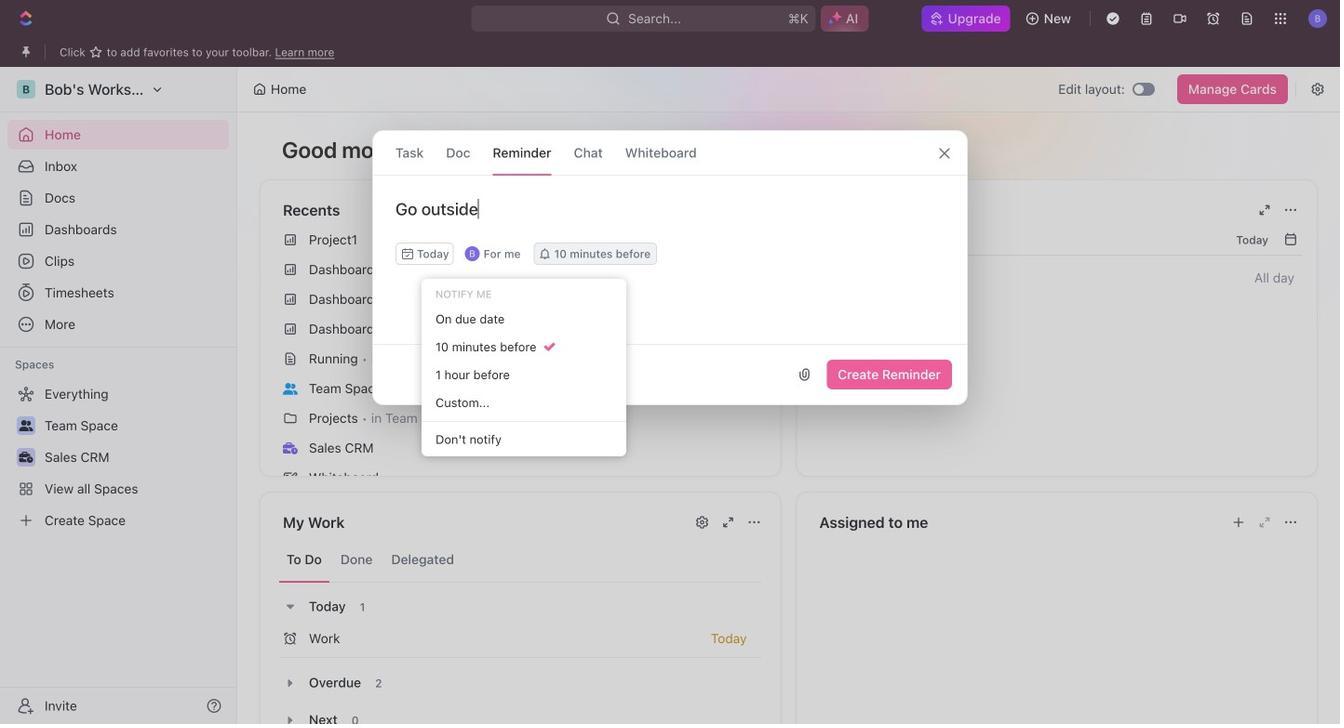 Task type: locate. For each thing, give the bounding box(es) containing it.
sidebar navigation
[[0, 67, 237, 725]]

user group image
[[283, 383, 298, 395]]

tab list
[[279, 538, 762, 584]]

dialog
[[372, 130, 968, 406]]

tree
[[7, 380, 229, 536]]



Task type: describe. For each thing, give the bounding box(es) containing it.
business time image
[[283, 443, 298, 455]]

tree inside sidebar navigation
[[7, 380, 229, 536]]

Reminder na﻿me or type '/' for commands text field
[[373, 198, 967, 243]]



Task type: vqa. For each thing, say whether or not it's contained in the screenshot.
Reminder na﻿me or type '/' for commands text box
yes



